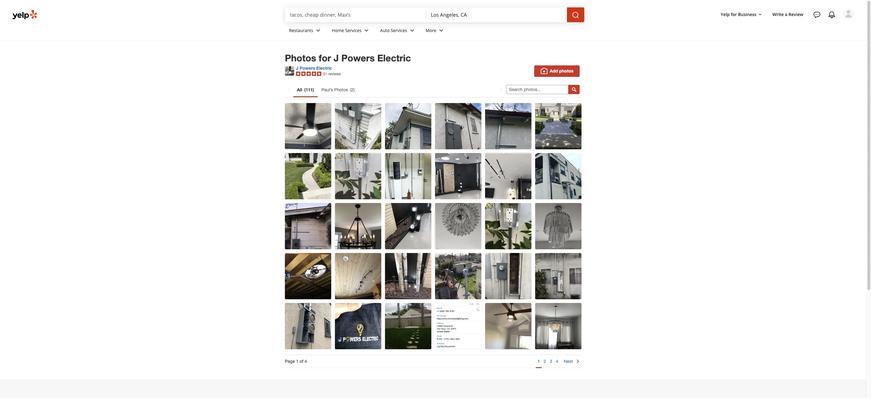 Task type: describe. For each thing, give the bounding box(es) containing it.
0 horizontal spatial j
[[296, 66, 299, 71]]

for for photos
[[319, 53, 331, 64]]

yelp for business button
[[719, 9, 766, 20]]

1 vertical spatial powers
[[300, 66, 315, 71]]

business
[[739, 11, 757, 17]]

messages image
[[814, 11, 822, 19]]

none field find
[[290, 11, 421, 18]]

2 1 from the left
[[538, 360, 540, 365]]

all
[[297, 87, 302, 92]]

maria w. image
[[844, 8, 855, 19]]

services for home services
[[345, 27, 362, 33]]

24 chevron down v2 image for home services
[[363, 27, 371, 34]]

1 4 from the left
[[305, 360, 307, 365]]

24 chevron down v2 image for auto services
[[409, 27, 416, 34]]

Search photos... text field
[[506, 85, 569, 94]]

business categories element
[[284, 22, 855, 40]]

a
[[786, 11, 788, 17]]

services for auto services
[[391, 27, 408, 33]]

restaurants
[[289, 27, 314, 33]]

1 vertical spatial photos
[[335, 88, 348, 92]]

51
[[324, 72, 328, 76]]

auto services link
[[376, 22, 421, 40]]

add photos link
[[535, 66, 580, 77]]

j powers electric image
[[285, 66, 294, 76]]

more
[[426, 27, 437, 33]]

5.0 star rating image
[[296, 72, 322, 76]]

add
[[550, 68, 559, 74]]

write
[[773, 11, 785, 17]]

more link
[[421, 22, 450, 40]]

reviews
[[329, 72, 341, 76]]

home services link
[[327, 22, 376, 40]]

auto
[[380, 27, 390, 33]]

add photos
[[550, 68, 574, 74]]

page
[[285, 360, 295, 365]]

search image
[[572, 11, 580, 19]]

0 vertical spatial j
[[334, 53, 339, 64]]

home services
[[332, 27, 362, 33]]

none field near
[[431, 11, 562, 18]]

4 link
[[555, 356, 561, 369]]

yelp
[[721, 11, 730, 17]]



Task type: locate. For each thing, give the bounding box(es) containing it.
24 chevron down v2 image left auto
[[363, 27, 371, 34]]

photos
[[285, 53, 316, 64], [335, 88, 348, 92]]

1 horizontal spatial electric
[[378, 53, 411, 64]]

0 horizontal spatial 24 chevron down v2 image
[[409, 27, 416, 34]]

Find text field
[[290, 11, 421, 18]]

4 right the 3
[[556, 360, 559, 365]]

j powers electric
[[296, 66, 332, 71]]

photos
[[560, 68, 574, 74]]

notifications image
[[829, 11, 836, 19]]

2 24 chevron down v2 image from the left
[[363, 27, 371, 34]]

yelp for business
[[721, 11, 757, 17]]

24 chevron down v2 image inside auto services link
[[409, 27, 416, 34]]

services right auto
[[391, 27, 408, 33]]

powers down "home services" link
[[342, 53, 375, 64]]

electric down auto services link
[[378, 53, 411, 64]]

j powers electric link
[[296, 66, 332, 71]]

None search field
[[285, 7, 586, 22]]

photos for j powers electric
[[285, 53, 411, 64]]

2 4 from the left
[[556, 360, 559, 365]]

1 vertical spatial for
[[319, 53, 331, 64]]

1 horizontal spatial 4
[[556, 360, 559, 365]]

24 chevron down v2 image inside more link
[[438, 27, 445, 34]]

(111)
[[305, 87, 314, 92]]

16 chevron down v2 image
[[758, 12, 763, 17]]

1 vertical spatial electric
[[317, 66, 332, 71]]

for up the j powers electric link
[[319, 53, 331, 64]]

powers
[[342, 53, 375, 64], [300, 66, 315, 71]]

24 chevron down v2 image
[[409, 27, 416, 34], [438, 27, 445, 34]]

1 horizontal spatial for
[[732, 11, 738, 17]]

services
[[345, 27, 362, 33], [391, 27, 408, 33]]

1 horizontal spatial 24 chevron down v2 image
[[363, 27, 371, 34]]

1 vertical spatial j
[[296, 66, 299, 71]]

0 horizontal spatial none field
[[290, 11, 421, 18]]

2 link
[[542, 356, 548, 369]]

1 services from the left
[[345, 27, 362, 33]]

powers up 5.0 star rating image on the top of the page
[[300, 66, 315, 71]]

j
[[334, 53, 339, 64], [296, 66, 299, 71]]

0 horizontal spatial for
[[319, 53, 331, 64]]

51 reviews
[[324, 72, 341, 76]]

1
[[296, 360, 299, 365], [538, 360, 540, 365]]

2 none field from the left
[[431, 11, 562, 18]]

paul's
[[322, 88, 333, 92]]

0 horizontal spatial photos
[[285, 53, 316, 64]]

user actions element
[[717, 8, 864, 46]]

of
[[300, 360, 304, 365]]

home
[[332, 27, 344, 33]]

24 chevron down v2 image right restaurants
[[315, 27, 322, 34]]

3 link
[[548, 356, 555, 369]]

write a review
[[773, 11, 804, 17]]

(2)
[[350, 88, 355, 92]]

1 horizontal spatial 1
[[538, 360, 540, 365]]

for right yelp at the top of page
[[732, 11, 738, 17]]

24 chevron down v2 image inside "home services" link
[[363, 27, 371, 34]]

1 horizontal spatial photos
[[335, 88, 348, 92]]

write a review link
[[771, 9, 807, 20]]

2
[[544, 360, 547, 365]]

0 horizontal spatial services
[[345, 27, 362, 33]]

2 24 chevron down v2 image from the left
[[438, 27, 445, 34]]

None field
[[290, 11, 421, 18], [431, 11, 562, 18]]

24 chevron down v2 image right auto services
[[409, 27, 416, 34]]

next link
[[564, 358, 582, 366]]

next
[[564, 360, 573, 365]]

0 vertical spatial photos
[[285, 53, 316, 64]]

1 horizontal spatial 24 chevron down v2 image
[[438, 27, 445, 34]]

0 vertical spatial electric
[[378, 53, 411, 64]]

24 chevron down v2 image for restaurants
[[315, 27, 322, 34]]

review
[[789, 11, 804, 17]]

1 horizontal spatial powers
[[342, 53, 375, 64]]

j right j powers electric image
[[296, 66, 299, 71]]

0 horizontal spatial 1
[[296, 360, 299, 365]]

1 left of
[[296, 360, 299, 365]]

24 chevron down v2 image
[[315, 27, 322, 34], [363, 27, 371, 34]]

Near text field
[[431, 11, 562, 18]]

4 right of
[[305, 360, 307, 365]]

0 horizontal spatial powers
[[300, 66, 315, 71]]

1 horizontal spatial none field
[[431, 11, 562, 18]]

4
[[305, 360, 307, 365], [556, 360, 559, 365]]

paul's photos (2)
[[322, 88, 355, 92]]

photos left (2)
[[335, 88, 348, 92]]

3
[[550, 360, 553, 365]]

1 24 chevron down v2 image from the left
[[315, 27, 322, 34]]

for inside button
[[732, 11, 738, 17]]

services right home
[[345, 27, 362, 33]]

0 vertical spatial powers
[[342, 53, 375, 64]]

1 24 chevron down v2 image from the left
[[409, 27, 416, 34]]

for for yelp
[[732, 11, 738, 17]]

2 services from the left
[[391, 27, 408, 33]]

auto services
[[380, 27, 408, 33]]

photo of j powers electric - los angeles, ca, united states image
[[285, 103, 332, 150], [335, 103, 382, 150], [385, 103, 432, 150], [435, 103, 482, 150], [486, 103, 532, 150], [536, 103, 582, 150], [285, 153, 332, 200], [335, 153, 382, 200], [385, 153, 432, 200], [435, 153, 482, 200], [486, 153, 532, 200], [536, 153, 582, 200], [285, 204, 332, 250], [335, 204, 382, 250], [385, 204, 432, 250], [435, 204, 482, 250], [486, 204, 532, 250], [536, 204, 582, 250], [285, 254, 332, 300], [335, 254, 382, 300], [385, 254, 432, 300], [435, 254, 482, 300], [486, 254, 532, 300], [536, 254, 582, 300], [285, 304, 332, 350], [335, 304, 382, 350], [385, 304, 432, 350], [435, 304, 482, 350], [486, 304, 532, 350], [536, 304, 582, 350]]

0 horizontal spatial electric
[[317, 66, 332, 71]]

1 horizontal spatial services
[[391, 27, 408, 33]]

photos up the j powers electric link
[[285, 53, 316, 64]]

1 left 2
[[538, 360, 540, 365]]

24 chevron down v2 image inside restaurants link
[[315, 27, 322, 34]]

1 none field from the left
[[290, 11, 421, 18]]

for
[[732, 11, 738, 17], [319, 53, 331, 64]]

24 chevron down v2 image right 'more'
[[438, 27, 445, 34]]

24 chevron down v2 image for more
[[438, 27, 445, 34]]

0 horizontal spatial 4
[[305, 360, 307, 365]]

0 vertical spatial for
[[732, 11, 738, 17]]

1 1 from the left
[[296, 360, 299, 365]]

j up reviews
[[334, 53, 339, 64]]

restaurants link
[[284, 22, 327, 40]]

electric up 51
[[317, 66, 332, 71]]

page 1 of 4
[[285, 360, 307, 365]]

electric
[[378, 53, 411, 64], [317, 66, 332, 71]]

1 horizontal spatial j
[[334, 53, 339, 64]]

0 horizontal spatial 24 chevron down v2 image
[[315, 27, 322, 34]]

all (111)
[[297, 87, 314, 92]]



Task type: vqa. For each thing, say whether or not it's contained in the screenshot.
for within button
yes



